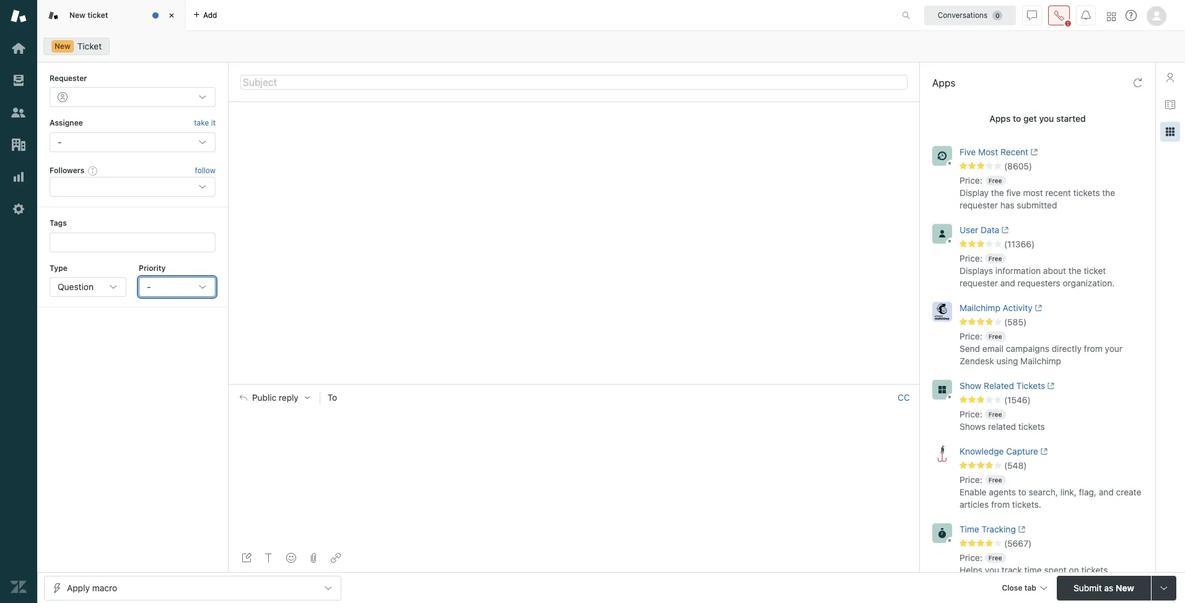 Task type: locate. For each thing, give the bounding box(es) containing it.
0 horizontal spatial apps
[[932, 77, 955, 89]]

4 free from the top
[[989, 411, 1002, 419]]

-
[[58, 137, 62, 147], [147, 282, 151, 292]]

tickets
[[1016, 381, 1045, 391]]

price: inside price: free send email campaigns directly from your zendesk using mailchimp
[[960, 331, 982, 342]]

cc button
[[898, 393, 910, 404]]

1 vertical spatial to
[[1018, 487, 1026, 498]]

free for the
[[989, 177, 1002, 185]]

apply
[[67, 583, 90, 594]]

1 vertical spatial requester
[[960, 278, 998, 289]]

price: up send
[[960, 331, 982, 342]]

new up ticket
[[69, 10, 85, 20]]

price: inside price: free displays information about the ticket requester and requesters organization.
[[960, 253, 982, 264]]

(opens in a new tab) image up (8605)
[[1028, 149, 1038, 156]]

free up display
[[989, 177, 1002, 185]]

1 horizontal spatial mailchimp
[[1020, 356, 1061, 367]]

free up track
[[989, 555, 1002, 562]]

new inside tab
[[69, 10, 85, 20]]

displays possible ticket submission types image
[[1159, 584, 1169, 594]]

the up the has
[[991, 188, 1004, 198]]

requester
[[960, 200, 998, 211], [960, 278, 998, 289]]

the inside price: free displays information about the ticket requester and requesters organization.
[[1068, 266, 1081, 276]]

cc
[[898, 393, 910, 403]]

and inside price: free displays information about the ticket requester and requesters organization.
[[1000, 278, 1015, 289]]

2 vertical spatial new
[[1116, 583, 1134, 594]]

free inside price: free shows related tickets
[[989, 411, 1002, 419]]

to
[[1013, 113, 1021, 124], [1018, 487, 1026, 498]]

conversations button
[[924, 5, 1016, 25]]

tab
[[1024, 584, 1036, 593]]

and
[[1000, 278, 1015, 289], [1099, 487, 1114, 498]]

email
[[982, 344, 1004, 354]]

0 vertical spatial tickets.
[[1012, 500, 1041, 510]]

price: inside 'price: free enable agents to search, link, flag, and create articles from tickets.'
[[960, 475, 982, 486]]

1 vertical spatial ticket
[[1084, 266, 1106, 276]]

and down information
[[1000, 278, 1015, 289]]

0 vertical spatial -
[[58, 137, 62, 147]]

close image
[[165, 9, 178, 22]]

1 horizontal spatial ticket
[[1084, 266, 1106, 276]]

(opens in a new tab) image
[[1028, 149, 1038, 156], [999, 227, 1009, 234], [1038, 449, 1048, 456]]

secondary element
[[37, 34, 1185, 59]]

0 horizontal spatial tickets
[[1018, 422, 1045, 432]]

0 vertical spatial apps
[[932, 77, 955, 89]]

ticket
[[87, 10, 108, 20], [1084, 266, 1106, 276]]

mailchimp down campaigns
[[1020, 356, 1061, 367]]

0 vertical spatial and
[[1000, 278, 1015, 289]]

(opens in a new tab) image inside the user data 'link'
[[999, 227, 1009, 234]]

take it button
[[194, 117, 216, 130]]

1 vertical spatial mailchimp
[[1020, 356, 1061, 367]]

and inside 'price: free enable agents to search, link, flag, and create articles from tickets.'
[[1099, 487, 1114, 498]]

3 price: from the top
[[960, 331, 982, 342]]

zendesk products image
[[1107, 12, 1116, 21]]

to inside 'price: free enable agents to search, link, flag, and create articles from tickets.'
[[1018, 487, 1026, 498]]

(opens in a new tab) image inside knowledge capture "link"
[[1038, 449, 1048, 456]]

price: inside price: free shows related tickets
[[960, 409, 982, 420]]

requester inside price: free displays information about the ticket requester and requesters organization.
[[960, 278, 998, 289]]

1 horizontal spatial tickets.
[[1081, 566, 1110, 576]]

price: up enable
[[960, 475, 982, 486]]

1 horizontal spatial from
[[1084, 344, 1102, 354]]

free up displays
[[989, 255, 1002, 263]]

2 price: from the top
[[960, 253, 982, 264]]

ticket up organization.
[[1084, 266, 1106, 276]]

- inside assignee element
[[58, 137, 62, 147]]

(opens in a new tab) image inside mailchimp activity link
[[1032, 305, 1042, 312]]

the
[[991, 188, 1004, 198], [1102, 188, 1115, 198], [1068, 266, 1081, 276]]

the up organization.
[[1068, 266, 1081, 276]]

minimize composer image
[[569, 380, 579, 390]]

(opens in a new tab) image up 4 stars. 548 reviews. element
[[1038, 449, 1048, 456]]

get help image
[[1126, 10, 1137, 21]]

- down the 'priority'
[[147, 282, 151, 292]]

followers
[[50, 166, 84, 175]]

0 vertical spatial to
[[1013, 113, 1021, 124]]

draft mode image
[[242, 554, 252, 564]]

tickets.
[[1012, 500, 1041, 510], [1081, 566, 1110, 576]]

0 vertical spatial (opens in a new tab) image
[[1032, 305, 1042, 312]]

6 price: from the top
[[960, 553, 982, 564]]

0 vertical spatial from
[[1084, 344, 1102, 354]]

format text image
[[264, 554, 274, 564]]

related
[[988, 422, 1016, 432]]

2 horizontal spatial (opens in a new tab) image
[[1045, 383, 1055, 390]]

tickets up capture
[[1018, 422, 1045, 432]]

add attachment image
[[308, 554, 318, 564]]

time tracking link
[[960, 524, 1126, 539]]

1 horizontal spatial apps
[[989, 113, 1011, 124]]

0 vertical spatial tickets
[[1073, 188, 1100, 198]]

3 free from the top
[[989, 333, 1002, 341]]

3 stars. 1546 reviews. element
[[960, 395, 1148, 406]]

mailchimp down displays
[[960, 303, 1000, 313]]

price: for displays
[[960, 253, 982, 264]]

on
[[1069, 566, 1079, 576]]

2 free from the top
[[989, 255, 1002, 263]]

(opens in a new tab) image inside "show related tickets" link
[[1045, 383, 1055, 390]]

1 vertical spatial tickets.
[[1081, 566, 1110, 576]]

1 vertical spatial tickets
[[1018, 422, 1045, 432]]

1 price: from the top
[[960, 175, 982, 186]]

(opens in a new tab) image for mailchimp activity
[[1032, 305, 1042, 312]]

0 horizontal spatial tickets.
[[1012, 500, 1041, 510]]

take
[[194, 119, 209, 128]]

show related tickets link
[[960, 380, 1126, 395]]

free inside price: free displays information about the ticket requester and requesters organization.
[[989, 255, 1002, 263]]

0 horizontal spatial from
[[991, 500, 1010, 510]]

mailchimp activity
[[960, 303, 1032, 313]]

about
[[1043, 266, 1066, 276]]

2 requester from the top
[[960, 278, 998, 289]]

0 vertical spatial new
[[69, 10, 85, 20]]

tickets right "recent"
[[1073, 188, 1100, 198]]

price: inside price: free display the five most recent tickets the requester has submitted
[[960, 175, 982, 186]]

mailchimp
[[960, 303, 1000, 313], [1020, 356, 1061, 367]]

0 vertical spatial (opens in a new tab) image
[[1028, 149, 1038, 156]]

(opens in a new tab) image up 4 stars. 585 reviews. element
[[1032, 305, 1042, 312]]

0 horizontal spatial -
[[58, 137, 62, 147]]

ticket inside price: free displays information about the ticket requester and requesters organization.
[[1084, 266, 1106, 276]]

(opens in a new tab) image for show related tickets
[[1045, 383, 1055, 390]]

priority
[[139, 264, 166, 273]]

(opens in a new tab) image inside time tracking link
[[1016, 527, 1025, 534]]

6 free from the top
[[989, 555, 1002, 562]]

price: up helps
[[960, 553, 982, 564]]

user data link
[[960, 224, 1126, 239]]

- inside popup button
[[147, 282, 151, 292]]

free up "email"
[[989, 333, 1002, 341]]

tickets
[[1073, 188, 1100, 198], [1018, 422, 1045, 432]]

(opens in a new tab) image up (11366)
[[999, 227, 1009, 234]]

1 vertical spatial -
[[147, 282, 151, 292]]

price: inside price: free helps you track time spent on tickets.
[[960, 553, 982, 564]]

3 stars. 8605 reviews. element
[[960, 161, 1148, 172]]

(opens in a new tab) image inside the five most recent link
[[1028, 149, 1038, 156]]

public
[[252, 393, 276, 403]]

0 horizontal spatial mailchimp
[[960, 303, 1000, 313]]

user
[[960, 225, 978, 235]]

you right get
[[1039, 113, 1054, 124]]

you left track
[[985, 566, 999, 576]]

conversations
[[938, 10, 988, 20]]

price: up shows
[[960, 409, 982, 420]]

4 stars. 585 reviews. element
[[960, 317, 1148, 328]]

information
[[995, 266, 1041, 276]]

1 requester from the top
[[960, 200, 998, 211]]

notifications image
[[1081, 10, 1091, 20]]

new left ticket
[[55, 42, 71, 51]]

0 horizontal spatial ticket
[[87, 10, 108, 20]]

(opens in a new tab) image up 3 stars. 1546 reviews. "element"
[[1045, 383, 1055, 390]]

price: free display the five most recent tickets the requester has submitted
[[960, 175, 1115, 211]]

track
[[1002, 566, 1022, 576]]

and right flag,
[[1099, 487, 1114, 498]]

(11366)
[[1004, 239, 1035, 250]]

free
[[989, 177, 1002, 185], [989, 255, 1002, 263], [989, 333, 1002, 341], [989, 411, 1002, 419], [989, 477, 1002, 484], [989, 555, 1002, 562]]

spent
[[1044, 566, 1067, 576]]

1 vertical spatial and
[[1099, 487, 1114, 498]]

new inside secondary element
[[55, 42, 71, 51]]

1 vertical spatial apps
[[989, 113, 1011, 124]]

1 horizontal spatial tickets
[[1073, 188, 1100, 198]]

Subject field
[[240, 75, 908, 90]]

3 stars. 11366 reviews. element
[[960, 239, 1148, 250]]

free inside price: free helps you track time spent on tickets.
[[989, 555, 1002, 562]]

5 price: from the top
[[960, 475, 982, 486]]

4 price: from the top
[[960, 409, 982, 420]]

add link (cmd k) image
[[331, 554, 341, 564]]

free inside price: free send email campaigns directly from your zendesk using mailchimp
[[989, 333, 1002, 341]]

free up the "related" at the right of page
[[989, 411, 1002, 419]]

0 horizontal spatial you
[[985, 566, 999, 576]]

0 vertical spatial ticket
[[87, 10, 108, 20]]

free inside price: free display the five most recent tickets the requester has submitted
[[989, 177, 1002, 185]]

price: up display
[[960, 175, 982, 186]]

enable
[[960, 487, 986, 498]]

new for new ticket
[[69, 10, 85, 20]]

0 horizontal spatial and
[[1000, 278, 1015, 289]]

2 vertical spatial (opens in a new tab) image
[[1038, 449, 1048, 456]]

free for you
[[989, 555, 1002, 562]]

using
[[996, 356, 1018, 367]]

(opens in a new tab) image up (5667)
[[1016, 527, 1025, 534]]

requester down displays
[[960, 278, 998, 289]]

price:
[[960, 175, 982, 186], [960, 253, 982, 264], [960, 331, 982, 342], [960, 409, 982, 420], [960, 475, 982, 486], [960, 553, 982, 564]]

0 vertical spatial you
[[1039, 113, 1054, 124]]

1 horizontal spatial you
[[1039, 113, 1054, 124]]

knowledge
[[960, 447, 1004, 457]]

five most recent
[[960, 147, 1028, 157]]

1 vertical spatial (opens in a new tab) image
[[1045, 383, 1055, 390]]

requester down display
[[960, 200, 998, 211]]

display
[[960, 188, 989, 198]]

price: free displays information about the ticket requester and requesters organization.
[[960, 253, 1115, 289]]

apps for apps
[[932, 77, 955, 89]]

new ticket tab
[[37, 0, 186, 31]]

time tracking image
[[932, 524, 952, 544]]

five most recent image
[[932, 146, 952, 166]]

(opens in a new tab) image
[[1032, 305, 1042, 312], [1045, 383, 1055, 390], [1016, 527, 1025, 534]]

tickets. down 'search,'
[[1012, 500, 1041, 510]]

- down assignee
[[58, 137, 62, 147]]

reporting image
[[11, 169, 27, 185]]

info on adding followers image
[[88, 166, 98, 176]]

new right as on the right of page
[[1116, 583, 1134, 594]]

apps
[[932, 77, 955, 89], [989, 113, 1011, 124]]

1 vertical spatial new
[[55, 42, 71, 51]]

0 vertical spatial mailchimp
[[960, 303, 1000, 313]]

tickets inside price: free display the five most recent tickets the requester has submitted
[[1073, 188, 1100, 198]]

1 vertical spatial you
[[985, 566, 999, 576]]

5 free from the top
[[989, 477, 1002, 484]]

the right "recent"
[[1102, 188, 1115, 198]]

ticket up ticket
[[87, 10, 108, 20]]

1 vertical spatial (opens in a new tab) image
[[999, 227, 1009, 234]]

zendesk image
[[11, 580, 27, 596]]

2 vertical spatial (opens in a new tab) image
[[1016, 527, 1025, 534]]

to left get
[[1013, 113, 1021, 124]]

most
[[978, 147, 998, 157]]

close
[[1002, 584, 1022, 593]]

time tracking
[[960, 525, 1016, 535]]

assignee
[[50, 119, 83, 128]]

1 horizontal spatial (opens in a new tab) image
[[1032, 305, 1042, 312]]

apps image
[[1165, 127, 1175, 137]]

(opens in a new tab) image for knowledge capture
[[1038, 449, 1048, 456]]

free up agents
[[989, 477, 1002, 484]]

1 horizontal spatial -
[[147, 282, 151, 292]]

tickets. up submit as new
[[1081, 566, 1110, 576]]

price: free send email campaigns directly from your zendesk using mailchimp
[[960, 331, 1122, 367]]

new
[[69, 10, 85, 20], [55, 42, 71, 51], [1116, 583, 1134, 594]]

you inside price: free helps you track time spent on tickets.
[[985, 566, 999, 576]]

free inside 'price: free enable agents to search, link, flag, and create articles from tickets.'
[[989, 477, 1002, 484]]

show
[[960, 381, 981, 391]]

1 horizontal spatial the
[[1068, 266, 1081, 276]]

1 vertical spatial from
[[991, 500, 1010, 510]]

zendesk support image
[[11, 8, 27, 24]]

send
[[960, 344, 980, 354]]

from down agents
[[991, 500, 1010, 510]]

to right agents
[[1018, 487, 1026, 498]]

0 horizontal spatial (opens in a new tab) image
[[1016, 527, 1025, 534]]

0 vertical spatial requester
[[960, 200, 998, 211]]

from
[[1084, 344, 1102, 354], [991, 500, 1010, 510]]

1 horizontal spatial and
[[1099, 487, 1114, 498]]

agents
[[989, 487, 1016, 498]]

apps to get you started
[[989, 113, 1086, 124]]

directly
[[1052, 344, 1082, 354]]

shows
[[960, 422, 986, 432]]

(5667)
[[1004, 539, 1032, 549]]

1 free from the top
[[989, 177, 1002, 185]]

from left your
[[1084, 344, 1102, 354]]

price: up displays
[[960, 253, 982, 264]]

requester inside price: free display the five most recent tickets the requester has submitted
[[960, 200, 998, 211]]

you for get
[[1039, 113, 1054, 124]]

assignee element
[[50, 132, 216, 152]]



Task type: describe. For each thing, give the bounding box(es) containing it.
tickets inside price: free shows related tickets
[[1018, 422, 1045, 432]]

requesters
[[1018, 278, 1060, 289]]

organizations image
[[11, 137, 27, 153]]

(8605)
[[1004, 161, 1032, 172]]

knowledge image
[[1165, 100, 1175, 110]]

you for helps
[[985, 566, 999, 576]]

recent
[[1045, 188, 1071, 198]]

get started image
[[11, 40, 27, 56]]

tickets. inside price: free helps you track time spent on tickets.
[[1081, 566, 1110, 576]]

reply
[[279, 393, 298, 403]]

create
[[1116, 487, 1141, 498]]

from inside price: free send email campaigns directly from your zendesk using mailchimp
[[1084, 344, 1102, 354]]

(opens in a new tab) image for time tracking
[[1016, 527, 1025, 534]]

requester
[[50, 74, 87, 83]]

activity
[[1003, 303, 1032, 313]]

free for information
[[989, 255, 1002, 263]]

tickets. inside 'price: free enable agents to search, link, flag, and create articles from tickets.'
[[1012, 500, 1041, 510]]

show related tickets image
[[932, 380, 952, 400]]

articles
[[960, 500, 989, 510]]

time
[[1024, 566, 1042, 576]]

(548)
[[1004, 461, 1027, 471]]

search,
[[1029, 487, 1058, 498]]

displays
[[960, 266, 993, 276]]

recent
[[1000, 147, 1028, 157]]

public reply
[[252, 393, 298, 403]]

question button
[[50, 277, 126, 297]]

capture
[[1006, 447, 1038, 457]]

ticket
[[77, 41, 102, 51]]

add
[[203, 10, 217, 20]]

requester element
[[50, 88, 216, 107]]

macro
[[92, 583, 117, 594]]

and for flag,
[[1099, 487, 1114, 498]]

campaigns
[[1006, 344, 1049, 354]]

as
[[1104, 583, 1113, 594]]

(1546)
[[1004, 395, 1031, 406]]

to
[[328, 393, 337, 403]]

type
[[50, 264, 67, 273]]

add button
[[186, 0, 225, 30]]

question
[[58, 282, 94, 292]]

zendesk
[[960, 356, 994, 367]]

five
[[1006, 188, 1021, 198]]

apps for apps to get you started
[[989, 113, 1011, 124]]

helps
[[960, 566, 982, 576]]

submit as new
[[1074, 583, 1134, 594]]

user data
[[960, 225, 999, 235]]

mailchimp activity image
[[932, 302, 952, 322]]

tabs tab list
[[37, 0, 889, 31]]

close tab
[[1002, 584, 1036, 593]]

your
[[1105, 344, 1122, 354]]

price: free shows related tickets
[[960, 409, 1045, 432]]

- button
[[139, 277, 216, 297]]

price: for enable
[[960, 475, 982, 486]]

views image
[[11, 72, 27, 89]]

time
[[960, 525, 979, 535]]

4 stars. 548 reviews. element
[[960, 461, 1148, 472]]

price: free enable agents to search, link, flag, and create articles from tickets.
[[960, 475, 1141, 510]]

mailchimp inside price: free send email campaigns directly from your zendesk using mailchimp
[[1020, 356, 1061, 367]]

user data image
[[932, 224, 952, 244]]

started
[[1056, 113, 1086, 124]]

knowledge capture link
[[960, 446, 1126, 461]]

main element
[[0, 0, 37, 604]]

button displays agent's chat status as invisible. image
[[1027, 10, 1037, 20]]

take it
[[194, 119, 216, 128]]

public reply button
[[229, 385, 320, 411]]

follow button
[[195, 165, 216, 177]]

show related tickets
[[960, 381, 1045, 391]]

flag,
[[1079, 487, 1096, 498]]

knowledge capture image
[[932, 446, 952, 466]]

has
[[1000, 200, 1014, 211]]

new for new
[[55, 42, 71, 51]]

customers image
[[11, 105, 27, 121]]

it
[[211, 119, 216, 128]]

tracking
[[982, 525, 1016, 535]]

free for related
[[989, 411, 1002, 419]]

submitted
[[1017, 200, 1057, 211]]

free for email
[[989, 333, 1002, 341]]

admin image
[[11, 201, 27, 217]]

submit
[[1074, 583, 1102, 594]]

from inside 'price: free enable agents to search, link, flag, and create articles from tickets.'
[[991, 500, 1010, 510]]

- for assignee element
[[58, 137, 62, 147]]

- for '-' popup button
[[147, 282, 151, 292]]

most
[[1023, 188, 1043, 198]]

apply macro
[[67, 583, 117, 594]]

4 stars. 5667 reviews. element
[[960, 539, 1148, 550]]

follow
[[195, 166, 216, 175]]

link,
[[1060, 487, 1077, 498]]

price: for helps
[[960, 553, 982, 564]]

price: for display
[[960, 175, 982, 186]]

data
[[981, 225, 999, 235]]

0 horizontal spatial the
[[991, 188, 1004, 198]]

five most recent link
[[960, 146, 1126, 161]]

customer context image
[[1165, 72, 1175, 82]]

2 horizontal spatial the
[[1102, 188, 1115, 198]]

insert emojis image
[[286, 554, 296, 564]]

tags
[[50, 219, 67, 228]]

price: for send
[[960, 331, 982, 342]]

followers element
[[50, 177, 216, 197]]

related
[[984, 381, 1014, 391]]

and for requester
[[1000, 278, 1015, 289]]

close tab button
[[996, 576, 1052, 603]]

mailchimp activity link
[[960, 302, 1126, 317]]

ticket inside tab
[[87, 10, 108, 20]]

price: free helps you track time spent on tickets.
[[960, 553, 1110, 576]]

price: for shows
[[960, 409, 982, 420]]

knowledge capture
[[960, 447, 1038, 457]]

(opens in a new tab) image for five most recent
[[1028, 149, 1038, 156]]

free for agents
[[989, 477, 1002, 484]]

(585)
[[1004, 317, 1027, 328]]

get
[[1023, 113, 1037, 124]]

five
[[960, 147, 976, 157]]

(opens in a new tab) image for user data
[[999, 227, 1009, 234]]

new ticket
[[69, 10, 108, 20]]



Task type: vqa. For each thing, say whether or not it's contained in the screenshot.


